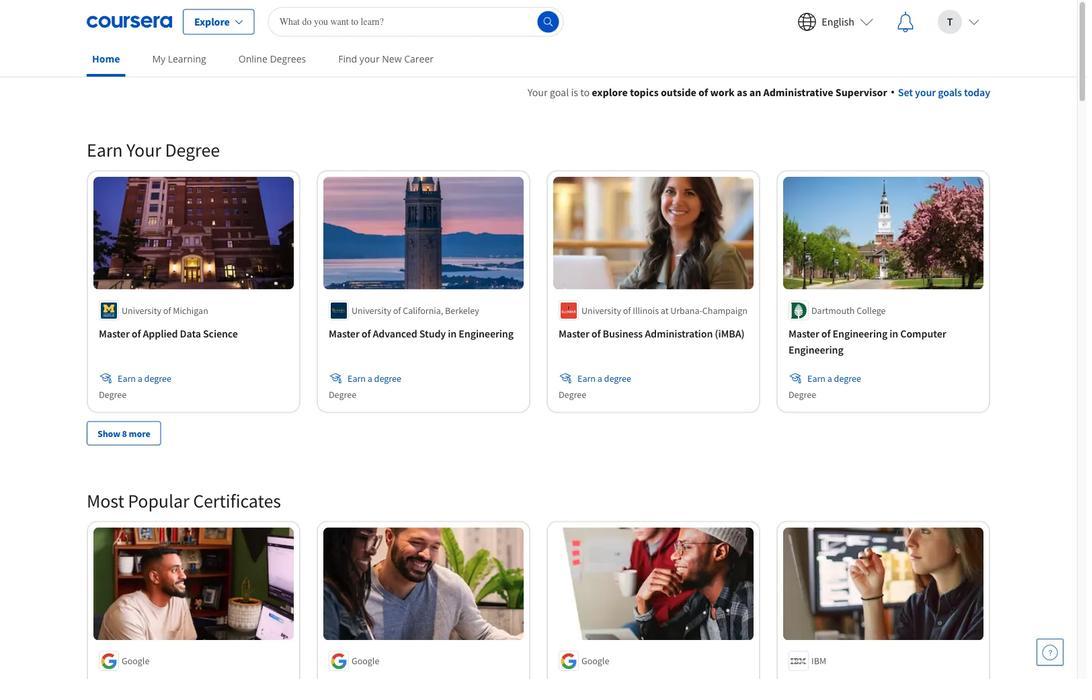 Task type: vqa. For each thing, say whether or not it's contained in the screenshot.


Task type: describe. For each thing, give the bounding box(es) containing it.
degree for engineering
[[835, 372, 862, 385]]

most popular certificates
[[87, 489, 281, 513]]

popular
[[128, 489, 190, 513]]

most popular certificates collection element
[[79, 467, 999, 680]]

more
[[129, 428, 150, 440]]

1 google from the left
[[122, 655, 150, 668]]

show 8 more button
[[87, 422, 161, 446]]

repeat image
[[767, 185, 784, 201]]

supervisor
[[836, 85, 888, 99]]

master of engineering in computer engineering
[[789, 327, 947, 357]]

university of california, berkeley
[[352, 305, 480, 317]]

goal
[[550, 85, 569, 99]]

earn a degree for advanced
[[348, 372, 402, 385]]

line chart image
[[767, 161, 784, 177]]

computer
[[901, 327, 947, 341]]

of for master of engineering in computer engineering
[[822, 327, 831, 341]]

show
[[98, 428, 120, 440]]

set your goals today
[[899, 85, 991, 99]]

illinois
[[633, 305, 659, 317]]

earn for master of applied data science
[[118, 372, 136, 385]]

university for advanced
[[352, 305, 392, 317]]

earn your degree
[[87, 138, 220, 162]]

master of advanced study in engineering link
[[329, 326, 519, 342]]

t
[[948, 15, 954, 29]]

champaign
[[703, 305, 748, 317]]

an
[[750, 85, 762, 99]]

explore
[[194, 15, 230, 29]]

degrees
[[270, 52, 306, 65]]

university for applied
[[122, 305, 161, 317]]

study
[[420, 327, 446, 341]]

of for university of illinois at urbana-champaign
[[624, 305, 631, 317]]

ibm
[[812, 655, 827, 668]]

engineering for study
[[459, 327, 514, 341]]

online
[[239, 52, 268, 65]]

3 google from the left
[[582, 655, 610, 668]]

dartmouth
[[812, 305, 855, 317]]

earn a degree for engineering
[[808, 372, 862, 385]]

of for university of california, berkeley
[[393, 305, 401, 317]]

in inside master of engineering in computer engineering
[[890, 327, 899, 341]]

master for master of advanced study in engineering
[[329, 327, 360, 341]]

at
[[661, 305, 669, 317]]

administration
[[645, 327, 713, 341]]

degree for applied
[[144, 372, 171, 385]]

your goal is to explore topics outside of work as an administrative supervisor
[[528, 85, 888, 99]]

data
[[180, 327, 201, 341]]

earn a degree for applied
[[118, 372, 171, 385]]

master of applied data science link
[[99, 326, 289, 342]]

degree for master of advanced study in engineering
[[329, 389, 357, 401]]

What do you want to learn? text field
[[268, 7, 564, 37]]

learning
[[168, 52, 206, 65]]

applied
[[143, 327, 178, 341]]

master for master of engineering in computer engineering
[[789, 327, 820, 341]]

degree for advanced
[[374, 372, 402, 385]]

help center image
[[1043, 645, 1059, 661]]

master of business administration (imba) link
[[559, 326, 749, 342]]

science
[[203, 327, 238, 341]]

home link
[[87, 44, 125, 77]]

engineering down college
[[833, 327, 888, 341]]

university of illinois at urbana-champaign
[[582, 305, 748, 317]]

a for business
[[598, 372, 603, 385]]

master of applied data science
[[99, 327, 238, 341]]

earn your degree collection element
[[79, 116, 999, 467]]

set your goals today button
[[892, 84, 991, 100]]

new
[[382, 52, 402, 65]]

dartmouth college
[[812, 305, 886, 317]]

online degrees link
[[233, 44, 312, 74]]

explore
[[592, 85, 628, 99]]

0 vertical spatial your
[[528, 85, 548, 99]]

urbana-
[[671, 305, 703, 317]]

goals
[[939, 85, 963, 99]]



Task type: locate. For each thing, give the bounding box(es) containing it.
of down dartmouth
[[822, 327, 831, 341]]

most
[[87, 489, 124, 513]]

in right study
[[448, 327, 457, 341]]

career
[[404, 52, 434, 65]]

master of business administration (imba)
[[559, 327, 745, 341]]

set
[[899, 85, 914, 99]]

in left computer
[[890, 327, 899, 341]]

master down dartmouth
[[789, 327, 820, 341]]

1 degree from the left
[[144, 372, 171, 385]]

of left business
[[592, 327, 601, 341]]

find your new career link
[[333, 44, 439, 74]]

earn a degree
[[118, 372, 171, 385], [348, 372, 402, 385], [578, 372, 632, 385], [808, 372, 862, 385]]

3 earn a degree from the left
[[578, 372, 632, 385]]

of for master of business administration (imba)
[[592, 327, 601, 341]]

of inside "master of business administration (imba)" link
[[592, 327, 601, 341]]

degree for master of applied data science
[[99, 389, 127, 401]]

4 degree from the left
[[835, 372, 862, 385]]

None search field
[[268, 7, 564, 37]]

a for advanced
[[368, 372, 373, 385]]

3 degree from the left
[[605, 372, 632, 385]]

1 vertical spatial your
[[126, 138, 161, 162]]

your for set
[[916, 85, 937, 99]]

2 university from the left
[[352, 305, 392, 317]]

degree
[[144, 372, 171, 385], [374, 372, 402, 385], [605, 372, 632, 385], [835, 372, 862, 385]]

degree down master of engineering in computer engineering
[[835, 372, 862, 385]]

2 a from the left
[[368, 372, 373, 385]]

earn a degree for business
[[578, 372, 632, 385]]

find
[[339, 52, 357, 65]]

your inside dropdown button
[[916, 85, 937, 99]]

0 horizontal spatial google
[[122, 655, 150, 668]]

your right find
[[360, 52, 380, 65]]

university for business
[[582, 305, 622, 317]]

1 in from the left
[[448, 327, 457, 341]]

certificates
[[193, 489, 281, 513]]

earn for master of business administration (imba)
[[578, 372, 596, 385]]

earn
[[87, 138, 123, 162], [118, 372, 136, 385], [348, 372, 366, 385], [578, 372, 596, 385], [808, 372, 826, 385]]

of inside master of engineering in computer engineering
[[822, 327, 831, 341]]

master of advanced study in engineering
[[329, 327, 514, 341]]

1 horizontal spatial your
[[528, 85, 548, 99]]

home
[[92, 52, 120, 65]]

of up "advanced"
[[393, 305, 401, 317]]

1 horizontal spatial university
[[352, 305, 392, 317]]

coursera image
[[87, 11, 172, 33]]

0 horizontal spatial in
[[448, 327, 457, 341]]

main content containing earn your degree
[[0, 68, 1078, 680]]

master for master of business administration (imba)
[[559, 327, 590, 341]]

0 horizontal spatial university
[[122, 305, 161, 317]]

your
[[360, 52, 380, 65], [916, 85, 937, 99]]

degree down business
[[605, 372, 632, 385]]

of for master of applied data science
[[132, 327, 141, 341]]

work
[[711, 85, 735, 99]]

online degrees
[[239, 52, 306, 65]]

1 earn a degree from the left
[[118, 372, 171, 385]]

california,
[[403, 305, 444, 317]]

0 horizontal spatial your
[[360, 52, 380, 65]]

of inside master of applied data science link
[[132, 327, 141, 341]]

0 vertical spatial your
[[360, 52, 380, 65]]

engineering down berkeley
[[459, 327, 514, 341]]

a
[[138, 372, 143, 385], [368, 372, 373, 385], [598, 372, 603, 385], [828, 372, 833, 385]]

university
[[122, 305, 161, 317], [352, 305, 392, 317], [582, 305, 622, 317]]

my learning link
[[147, 44, 212, 74]]

degree for master of engineering in computer engineering
[[789, 389, 817, 401]]

0 horizontal spatial your
[[126, 138, 161, 162]]

2 horizontal spatial google
[[582, 655, 610, 668]]

business
[[603, 327, 643, 341]]

show 8 more
[[98, 428, 150, 440]]

3 university from the left
[[582, 305, 622, 317]]

earn for master of engineering in computer engineering
[[808, 372, 826, 385]]

to
[[581, 85, 590, 99]]

michigan
[[173, 305, 208, 317]]

in
[[448, 327, 457, 341], [890, 327, 899, 341]]

1 horizontal spatial in
[[890, 327, 899, 341]]

engineering down dartmouth
[[789, 344, 844, 357]]

my learning
[[152, 52, 206, 65]]

1 master from the left
[[99, 327, 130, 341]]

4 a from the left
[[828, 372, 833, 385]]

a for applied
[[138, 372, 143, 385]]

find your new career
[[339, 52, 434, 65]]

university of michigan
[[122, 305, 208, 317]]

your for find
[[360, 52, 380, 65]]

advanced
[[373, 327, 418, 341]]

earn a degree down "applied"
[[118, 372, 171, 385]]

master left "advanced"
[[329, 327, 360, 341]]

(imba)
[[715, 327, 745, 341]]

engineering for in
[[789, 344, 844, 357]]

earn for master of advanced study in engineering
[[348, 372, 366, 385]]

college
[[857, 305, 886, 317]]

today
[[965, 85, 991, 99]]

master
[[99, 327, 130, 341], [329, 327, 360, 341], [559, 327, 590, 341], [789, 327, 820, 341]]

as
[[737, 85, 748, 99]]

smile image
[[767, 209, 784, 225]]

of left "applied"
[[132, 327, 141, 341]]

berkeley
[[445, 305, 480, 317]]

of left illinois at the top of the page
[[624, 305, 631, 317]]

of for university of michigan
[[163, 305, 171, 317]]

earn a degree down "advanced"
[[348, 372, 402, 385]]

degree
[[165, 138, 220, 162], [99, 389, 127, 401], [329, 389, 357, 401], [559, 389, 587, 401], [789, 389, 817, 401]]

of
[[699, 85, 709, 99], [163, 305, 171, 317], [393, 305, 401, 317], [624, 305, 631, 317], [132, 327, 141, 341], [362, 327, 371, 341], [592, 327, 601, 341], [822, 327, 831, 341]]

earn a degree down business
[[578, 372, 632, 385]]

administrative
[[764, 85, 834, 99]]

2 earn a degree from the left
[[348, 372, 402, 385]]

university up "applied"
[[122, 305, 161, 317]]

2 master from the left
[[329, 327, 360, 341]]

2 in from the left
[[890, 327, 899, 341]]

english
[[822, 15, 855, 29]]

university up "advanced"
[[352, 305, 392, 317]]

8
[[122, 428, 127, 440]]

degree down "applied"
[[144, 372, 171, 385]]

3 master from the left
[[559, 327, 590, 341]]

2 horizontal spatial university
[[582, 305, 622, 317]]

2 google from the left
[[352, 655, 380, 668]]

t button
[[928, 0, 991, 43]]

of left the work
[[699, 85, 709, 99]]

topics
[[630, 85, 659, 99]]

master left business
[[559, 327, 590, 341]]

university up business
[[582, 305, 622, 317]]

1 a from the left
[[138, 372, 143, 385]]

3 a from the left
[[598, 372, 603, 385]]

1 university from the left
[[122, 305, 161, 317]]

of left michigan
[[163, 305, 171, 317]]

earn a degree down master of engineering in computer engineering
[[808, 372, 862, 385]]

master inside master of engineering in computer engineering
[[789, 327, 820, 341]]

english button
[[787, 0, 885, 43]]

engineering
[[459, 327, 514, 341], [833, 327, 888, 341], [789, 344, 844, 357]]

4 earn a degree from the left
[[808, 372, 862, 385]]

outside
[[661, 85, 697, 99]]

of inside the master of advanced study in engineering link
[[362, 327, 371, 341]]

main content
[[0, 68, 1078, 680]]

master left "applied"
[[99, 327, 130, 341]]

my
[[152, 52, 166, 65]]

1 vertical spatial your
[[916, 85, 937, 99]]

master of engineering in computer engineering link
[[789, 326, 979, 358]]

of left "advanced"
[[362, 327, 371, 341]]

explore button
[[183, 9, 255, 35]]

degree for business
[[605, 372, 632, 385]]

of for master of advanced study in engineering
[[362, 327, 371, 341]]

degree for master of business administration (imba)
[[559, 389, 587, 401]]

degree down "advanced"
[[374, 372, 402, 385]]

google
[[122, 655, 150, 668], [352, 655, 380, 668], [582, 655, 610, 668]]

1 horizontal spatial your
[[916, 85, 937, 99]]

2 degree from the left
[[374, 372, 402, 385]]

1 horizontal spatial google
[[352, 655, 380, 668]]

master for master of applied data science
[[99, 327, 130, 341]]

a for engineering
[[828, 372, 833, 385]]

is
[[571, 85, 579, 99]]

4 master from the left
[[789, 327, 820, 341]]

your right set
[[916, 85, 937, 99]]

your
[[528, 85, 548, 99], [126, 138, 161, 162]]



